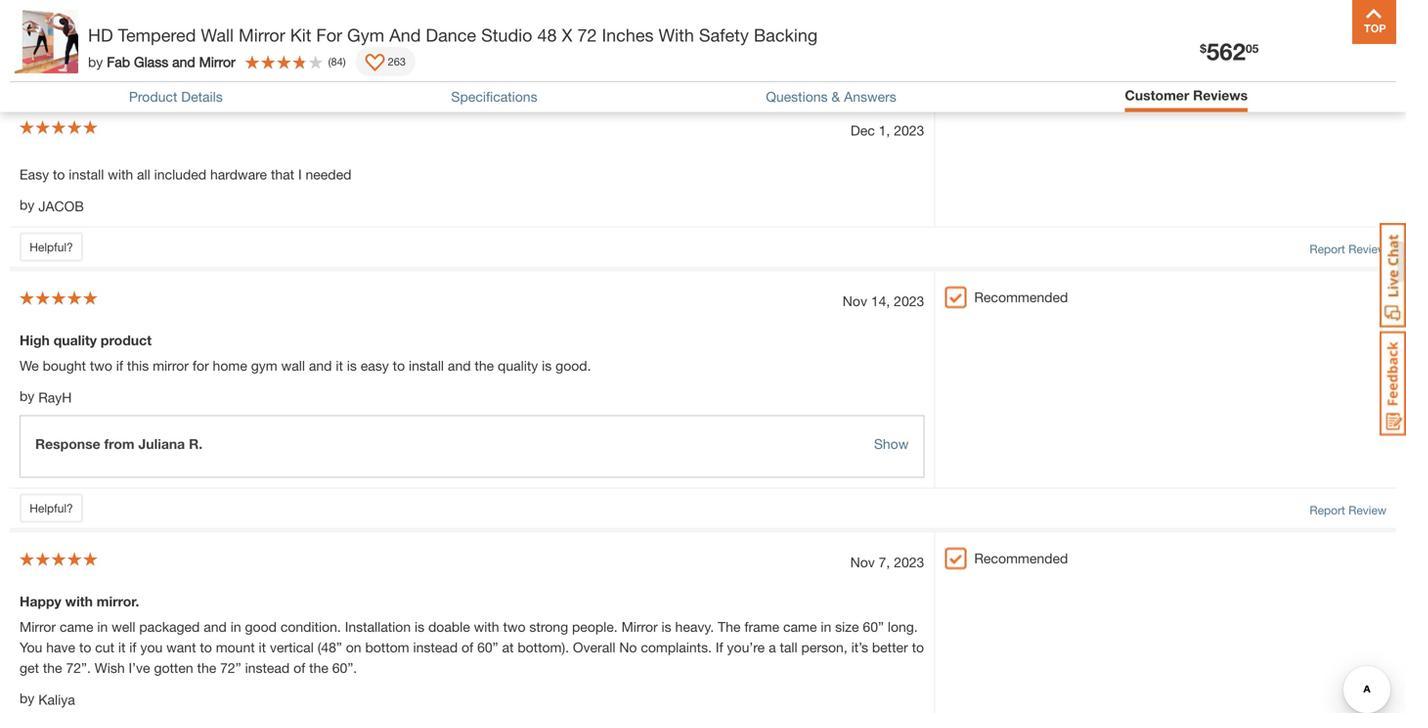 Task type: describe. For each thing, give the bounding box(es) containing it.
details
[[181, 89, 223, 105]]

1 horizontal spatial it
[[259, 639, 266, 655]]

for
[[316, 24, 342, 45]]

mirror down wall
[[199, 54, 235, 70]]

1 vertical spatial quality
[[498, 357, 538, 374]]

10pm
[[196, 38, 238, 56]]

packaged
[[139, 619, 200, 635]]

nov for nov 7, 2023
[[851, 554, 875, 570]]

by for by rayh
[[20, 388, 35, 404]]

home
[[213, 357, 247, 374]]

all
[[137, 166, 150, 182]]

product details
[[129, 89, 223, 105]]

live chat image
[[1380, 223, 1407, 328]]

two inside high quality product we bought two if this mirror for home gym wall and it is easy to install and the quality is good.
[[90, 357, 112, 374]]

easy to install with all included hardware that i needed
[[20, 166, 352, 182]]

$
[[1200, 42, 1207, 55]]

by jacob
[[20, 197, 84, 214]]

specifications
[[451, 89, 538, 105]]

daly
[[125, 38, 156, 56]]

cut
[[95, 639, 114, 655]]

no
[[619, 639, 637, 655]]

tempered
[[118, 24, 196, 45]]

person,
[[802, 639, 848, 655]]

install inside high quality product we bought two if this mirror for home gym wall and it is easy to install and the quality is good.
[[409, 357, 444, 374]]

by for by kaliya
[[20, 690, 35, 706]]

by for by fab glass and mirror
[[88, 54, 103, 70]]

hd
[[88, 24, 113, 45]]

heavy.
[[675, 619, 714, 635]]

mirror up no
[[622, 619, 658, 635]]

frame
[[745, 619, 780, 635]]

0 horizontal spatial it
[[118, 639, 126, 655]]

you're
[[727, 639, 765, 655]]

if
[[716, 639, 723, 655]]

(48"
[[318, 639, 342, 655]]

studio
[[481, 24, 533, 45]]

city
[[160, 38, 188, 56]]

you
[[140, 639, 163, 655]]

2023 for nov 14, 2023
[[894, 293, 925, 309]]

)
[[343, 55, 346, 68]]

size
[[836, 619, 859, 635]]

helpful? button for easy to install with all included hardware that i needed
[[20, 232, 83, 262]]

0 vertical spatial of
[[462, 639, 474, 655]]

if inside the happy with mirror. mirror came in well packaged and in good condition. installation is doable with two strong people. mirror is heavy. the frame came in size 60" long. you have to cut it if you want to mount it vertical (48" on bottom instead of 60" at bottom). overall no complaints.  if you're a tall person, it's better to get the 72".  wish i've gotten the 72" instead of the 60".
[[129, 639, 136, 655]]

What can we help you find today? search field
[[388, 26, 923, 67]]

if inside high quality product we bought two if this mirror for home gym wall and it is easy to install and the quality is good.
[[116, 357, 123, 374]]

product image image
[[15, 10, 78, 73]]

is left doable
[[415, 619, 425, 635]]

the down (48"
[[309, 660, 329, 676]]

the down "have"
[[43, 660, 62, 676]]

top button
[[1353, 0, 1397, 44]]

0 vertical spatial this
[[133, 70, 150, 82]]

94015 button
[[285, 37, 352, 57]]

helpful? for easy to install with all included hardware that i needed
[[30, 240, 73, 254]]

it's
[[852, 639, 869, 655]]

feedback link image
[[1380, 331, 1407, 436]]

response from juliana r.
[[35, 436, 203, 452]]

1 horizontal spatial with
[[108, 166, 133, 182]]

263
[[388, 55, 406, 68]]

7,
[[879, 554, 890, 570]]

72"
[[220, 660, 241, 676]]

high
[[20, 332, 50, 348]]

562
[[1207, 37, 1246, 65]]

juliana
[[138, 436, 185, 452]]

questions
[[766, 89, 828, 105]]

found
[[102, 70, 130, 82]]

rayh button
[[38, 387, 72, 408]]

vertical
[[270, 639, 314, 655]]

installation
[[345, 619, 411, 635]]

mount
[[216, 639, 255, 655]]

hd tempered wall mirror kit for gym and dance studio 48 x 72 inches with safety backing
[[88, 24, 818, 45]]

product
[[129, 89, 177, 105]]

dec 1, 2023
[[851, 122, 925, 138]]

for
[[193, 357, 209, 374]]

backing
[[754, 24, 818, 45]]

84
[[331, 55, 343, 68]]

from for response from juliana r.
[[104, 436, 135, 452]]

the home depot logo image
[[16, 16, 78, 78]]

8
[[1364, 22, 1371, 35]]

product
[[101, 332, 152, 348]]

60".
[[332, 660, 357, 676]]

want
[[166, 639, 196, 655]]

fab
[[107, 54, 130, 70]]

tall
[[780, 639, 798, 655]]

8 link
[[1336, 19, 1383, 70]]

and inside the happy with mirror. mirror came in well packaged and in good condition. installation is doable with two strong people. mirror is heavy. the frame came in size 60" long. you have to cut it if you want to mount it vertical (48" on bottom instead of 60" at bottom). overall no complaints.  if you're a tall person, it's better to get the 72".  wish i've gotten the 72" instead of the 60".
[[204, 619, 227, 635]]

you
[[20, 639, 42, 655]]

0 horizontal spatial 60"
[[477, 639, 498, 655]]

2023 for dec 1, 2023
[[894, 122, 925, 138]]

good.
[[556, 357, 591, 374]]

display image
[[365, 54, 385, 73]]

response for response from juliana r.
[[35, 436, 100, 452]]

by kaliya
[[20, 690, 75, 707]]

kaliya button
[[38, 689, 75, 710]]

gotten
[[154, 660, 193, 676]]

inches
[[602, 24, 654, 45]]

rayh
[[38, 389, 72, 405]]

helpful? for high quality product
[[30, 501, 73, 515]]

the inside high quality product we bought two if this mirror for home gym wall and it is easy to install and the quality is good.
[[475, 357, 494, 374]]

mirror left kit
[[239, 24, 285, 45]]

0 vertical spatial 60"
[[863, 619, 884, 635]]

questions & answers
[[766, 89, 897, 105]]

kit
[[290, 24, 311, 45]]

263 button
[[356, 47, 416, 76]]

by rayh
[[20, 388, 72, 405]]

long.
[[888, 619, 918, 635]]

to inside high quality product we bought two if this mirror for home gym wall and it is easy to install and the quality is good.
[[393, 357, 405, 374]]

14,
[[871, 293, 890, 309]]

on
[[346, 639, 361, 655]]

doable
[[428, 619, 470, 635]]

is up complaints.
[[662, 619, 672, 635]]

easy
[[361, 357, 389, 374]]

wish
[[95, 660, 125, 676]]

1 helpful? from the top
[[30, 69, 73, 83]]

nov for nov 14, 2023
[[843, 293, 868, 309]]

mirror.
[[97, 593, 139, 609]]



Task type: vqa. For each thing, say whether or not it's contained in the screenshot.
TWO
yes



Task type: locate. For each thing, give the bounding box(es) containing it.
0 vertical spatial report
[[1310, 71, 1346, 85]]

good
[[245, 619, 277, 635]]

2023 right the 7,
[[894, 554, 925, 570]]

helpful? button down response from juliana r.
[[20, 493, 83, 523]]

by left rayh at the bottom of the page
[[20, 388, 35, 404]]

easy
[[20, 166, 49, 182]]

nov left 14,
[[843, 293, 868, 309]]

2 vertical spatial report
[[1310, 503, 1346, 517]]

helpful? button left 1
[[20, 62, 83, 91]]

&
[[832, 89, 840, 105]]

72
[[578, 24, 597, 45]]

0 vertical spatial helpful? button
[[20, 62, 83, 91]]

from up hd
[[104, 4, 135, 20]]

instead down doable
[[413, 639, 458, 655]]

with
[[659, 24, 694, 45]]

0 horizontal spatial two
[[90, 357, 112, 374]]

1 vertical spatial response
[[35, 436, 100, 452]]

bottom).
[[518, 639, 569, 655]]

bought
[[43, 357, 86, 374]]

with left all
[[108, 166, 133, 182]]

0 vertical spatial two
[[90, 357, 112, 374]]

60" left at
[[477, 639, 498, 655]]

( 84 )
[[328, 55, 346, 68]]

at
[[502, 639, 514, 655]]

a
[[769, 639, 776, 655]]

mirror
[[239, 24, 285, 45], [199, 54, 235, 70], [20, 619, 56, 635], [622, 619, 658, 635]]

1 horizontal spatial 60"
[[863, 619, 884, 635]]

it right cut
[[118, 639, 126, 655]]

install up jacob
[[69, 166, 104, 182]]

recommended
[[975, 289, 1068, 305], [975, 550, 1068, 566]]

2023 right 1, on the right top of the page
[[894, 122, 925, 138]]

two down the product
[[90, 357, 112, 374]]

from for response from
[[104, 4, 135, 20]]

came up "have"
[[60, 619, 93, 635]]

1 report from the top
[[1310, 71, 1346, 85]]

the left the good.
[[475, 357, 494, 374]]

0 vertical spatial response
[[35, 4, 100, 20]]

72".
[[66, 660, 91, 676]]

the left 72"
[[197, 660, 216, 676]]

the
[[718, 619, 741, 635]]

if down the product
[[116, 357, 123, 374]]

3 helpful? from the top
[[30, 501, 73, 515]]

2 vertical spatial helpful? button
[[20, 493, 83, 523]]

helpful? button for high quality product
[[20, 493, 83, 523]]

high quality product we bought two if this mirror for home gym wall and it is easy to install and the quality is good.
[[20, 332, 591, 374]]

nov left the 7,
[[851, 554, 875, 570]]

1 horizontal spatial quality
[[498, 357, 538, 374]]

0 vertical spatial quality
[[54, 332, 97, 348]]

0 horizontal spatial in
[[97, 619, 108, 635]]

safety
[[699, 24, 749, 45]]

report review for nov 14, 2023
[[1310, 503, 1387, 517]]

helpful? button
[[20, 62, 83, 91], [20, 232, 83, 262], [20, 493, 83, 523]]

2 recommended from the top
[[975, 550, 1068, 566]]

$ 562 05
[[1200, 37, 1259, 65]]

it
[[336, 357, 343, 374], [118, 639, 126, 655], [259, 639, 266, 655]]

if left "you"
[[129, 639, 136, 655]]

mirror
[[153, 357, 189, 374]]

2 helpful? from the top
[[30, 240, 73, 254]]

2 vertical spatial helpful?
[[30, 501, 73, 515]]

2 report review from the top
[[1310, 242, 1387, 256]]

came
[[60, 619, 93, 635], [784, 619, 817, 635]]

1 vertical spatial with
[[65, 593, 93, 609]]

hardware
[[210, 166, 267, 182]]

0 vertical spatial 2023
[[894, 122, 925, 138]]

nov
[[843, 293, 868, 309], [851, 554, 875, 570]]

0 vertical spatial report review button
[[1310, 69, 1387, 87]]

1 vertical spatial helpful? button
[[20, 232, 83, 262]]

condition.
[[281, 619, 341, 635]]

show button
[[874, 434, 909, 454]]

have
[[46, 639, 75, 655]]

report for dec 1, 2023
[[1310, 242, 1346, 256]]

better
[[872, 639, 908, 655]]

daly city 10pm
[[125, 38, 238, 56]]

1 horizontal spatial two
[[503, 619, 526, 635]]

1 helpful? button from the top
[[20, 62, 83, 91]]

review
[[1349, 71, 1387, 85], [1349, 242, 1387, 256], [1349, 503, 1387, 517]]

2 report review button from the top
[[1310, 240, 1387, 258]]

2 review from the top
[[1349, 242, 1387, 256]]

1 vertical spatial recommended
[[975, 550, 1068, 566]]

1 response from the top
[[35, 4, 100, 20]]

helpful? down response from juliana r.
[[30, 501, 73, 515]]

is
[[347, 357, 357, 374], [542, 357, 552, 374], [415, 619, 425, 635], [662, 619, 672, 635]]

helpful? button down by jacob
[[20, 232, 83, 262]]

people.
[[572, 619, 618, 635]]

1
[[93, 70, 99, 82]]

by inside by kaliya
[[20, 690, 35, 706]]

1,
[[879, 122, 890, 138]]

response
[[35, 4, 100, 20], [35, 436, 100, 452]]

needed
[[306, 166, 352, 182]]

2023
[[894, 122, 925, 138], [894, 293, 925, 309], [894, 554, 925, 570]]

instead down "vertical"
[[245, 660, 290, 676]]

is left the good.
[[542, 357, 552, 374]]

review
[[153, 70, 184, 82]]

is left easy
[[347, 357, 357, 374]]

0 vertical spatial install
[[69, 166, 104, 182]]

3 review from the top
[[1349, 503, 1387, 517]]

install
[[69, 166, 104, 182], [409, 357, 444, 374]]

from left juliana
[[104, 436, 135, 452]]

it down "good"
[[259, 639, 266, 655]]

0 vertical spatial nov
[[843, 293, 868, 309]]

of down doable
[[462, 639, 474, 655]]

2 vertical spatial review
[[1349, 503, 1387, 517]]

3 2023 from the top
[[894, 554, 925, 570]]

1 report review button from the top
[[1310, 69, 1387, 87]]

by inside by jacob
[[20, 197, 35, 213]]

complaints.
[[641, 639, 712, 655]]

two inside the happy with mirror. mirror came in well packaged and in good condition. installation is doable with two strong people. mirror is heavy. the frame came in size 60" long. you have to cut it if you want to mount it vertical (48" on bottom instead of 60" at bottom). overall no complaints.  if you're a tall person, it's better to get the 72".  wish i've gotten the 72" instead of the 60".
[[503, 619, 526, 635]]

r.
[[189, 436, 203, 452]]

product details button
[[129, 89, 223, 105], [129, 89, 223, 105]]

0 horizontal spatial came
[[60, 619, 93, 635]]

2 horizontal spatial with
[[474, 619, 499, 635]]

0 vertical spatial review
[[1349, 71, 1387, 85]]

it inside high quality product we bought two if this mirror for home gym wall and it is easy to install and the quality is good.
[[336, 357, 343, 374]]

1 horizontal spatial of
[[462, 639, 474, 655]]

1 2023 from the top
[[894, 122, 925, 138]]

dance
[[426, 24, 476, 45]]

report review for dec 1, 2023
[[1310, 242, 1387, 256]]

3 report review from the top
[[1310, 503, 1387, 517]]

3 report review button from the top
[[1310, 501, 1387, 519]]

1 vertical spatial two
[[503, 619, 526, 635]]

0 vertical spatial instead
[[413, 639, 458, 655]]

0 vertical spatial with
[[108, 166, 133, 182]]

by
[[88, 54, 103, 70], [20, 197, 35, 213], [20, 388, 35, 404], [20, 690, 35, 706]]

in up cut
[[97, 619, 108, 635]]

show
[[874, 436, 909, 452]]

i've
[[129, 660, 150, 676]]

2023 right 14,
[[894, 293, 925, 309]]

1 report review from the top
[[1310, 71, 1387, 85]]

2 from from the top
[[104, 436, 135, 452]]

recommended for nov 7, 2023
[[975, 550, 1068, 566]]

2 vertical spatial with
[[474, 619, 499, 635]]

2 came from the left
[[784, 619, 817, 635]]

we
[[20, 357, 39, 374]]

94015
[[308, 38, 352, 56]]

report for nov 14, 2023
[[1310, 503, 1346, 517]]

0 horizontal spatial quality
[[54, 332, 97, 348]]

of down "vertical"
[[294, 660, 305, 676]]

by inside by rayh
[[20, 388, 35, 404]]

with right doable
[[474, 619, 499, 635]]

by left the fab
[[88, 54, 103, 70]]

in up mount
[[231, 619, 241, 635]]

in up person,
[[821, 619, 832, 635]]

1 vertical spatial from
[[104, 436, 135, 452]]

2 vertical spatial 2023
[[894, 554, 925, 570]]

60" up it's
[[863, 619, 884, 635]]

1 vertical spatial report
[[1310, 242, 1346, 256]]

0 vertical spatial helpful?
[[30, 69, 73, 83]]

this down the product
[[127, 357, 149, 374]]

install right easy
[[409, 357, 444, 374]]

1 review from the top
[[1349, 71, 1387, 85]]

by down easy
[[20, 197, 35, 213]]

1 vertical spatial 60"
[[477, 639, 498, 655]]

0 vertical spatial report review
[[1310, 71, 1387, 85]]

1 in from the left
[[97, 619, 108, 635]]

i
[[298, 166, 302, 182]]

1 vertical spatial report review
[[1310, 242, 1387, 256]]

if
[[116, 357, 123, 374], [129, 639, 136, 655]]

1 horizontal spatial instead
[[413, 639, 458, 655]]

1 vertical spatial 2023
[[894, 293, 925, 309]]

1 vertical spatial install
[[409, 357, 444, 374]]

in
[[97, 619, 108, 635], [231, 619, 241, 635], [821, 619, 832, 635]]

helpful? down by jacob
[[30, 240, 73, 254]]

with right happy
[[65, 593, 93, 609]]

helpful
[[187, 70, 219, 82]]

1 vertical spatial nov
[[851, 554, 875, 570]]

this inside high quality product we bought two if this mirror for home gym wall and it is easy to install and the quality is good.
[[127, 357, 149, 374]]

1 vertical spatial of
[[294, 660, 305, 676]]

customer reviews button
[[1125, 87, 1248, 107], [1125, 87, 1248, 103]]

review for dec 1, 2023
[[1349, 242, 1387, 256]]

nov 7, 2023
[[851, 554, 925, 570]]

recommended for nov 14, 2023
[[975, 289, 1068, 305]]

2 in from the left
[[231, 619, 241, 635]]

1 horizontal spatial if
[[129, 639, 136, 655]]

0 vertical spatial from
[[104, 4, 135, 20]]

1 recommended from the top
[[975, 289, 1068, 305]]

0 horizontal spatial with
[[65, 593, 93, 609]]

came up tall
[[784, 619, 817, 635]]

report review button for nov 14, 2023
[[1310, 501, 1387, 519]]

response from
[[35, 4, 138, 20]]

1 from from the top
[[104, 4, 135, 20]]

specifications button
[[451, 89, 538, 105], [451, 89, 538, 105]]

helpful? left 1
[[30, 69, 73, 83]]

2 vertical spatial report review
[[1310, 503, 1387, 517]]

diy button
[[1163, 23, 1226, 70]]

jacob button
[[38, 196, 84, 217]]

2 2023 from the top
[[894, 293, 925, 309]]

0 vertical spatial recommended
[[975, 289, 1068, 305]]

2 report from the top
[[1310, 242, 1346, 256]]

response down rayh button
[[35, 436, 100, 452]]

2 horizontal spatial it
[[336, 357, 343, 374]]

1 horizontal spatial came
[[784, 619, 817, 635]]

1 vertical spatial helpful?
[[30, 240, 73, 254]]

gym
[[251, 357, 278, 374]]

2 helpful? button from the top
[[20, 232, 83, 262]]

1 vertical spatial report review button
[[1310, 240, 1387, 258]]

3 report from the top
[[1310, 503, 1346, 517]]

report review button for dec 1, 2023
[[1310, 240, 1387, 258]]

3 helpful? button from the top
[[20, 493, 83, 523]]

1 vertical spatial this
[[127, 357, 149, 374]]

by for by jacob
[[20, 197, 35, 213]]

glass
[[134, 54, 168, 70]]

1 came from the left
[[60, 619, 93, 635]]

0 vertical spatial if
[[116, 357, 123, 374]]

1 vertical spatial review
[[1349, 242, 1387, 256]]

mirror up you
[[20, 619, 56, 635]]

this up product on the top of page
[[133, 70, 150, 82]]

quality left the good.
[[498, 357, 538, 374]]

3 in from the left
[[821, 619, 832, 635]]

quality up bought at the left of page
[[54, 332, 97, 348]]

1 vertical spatial if
[[129, 639, 136, 655]]

review for nov 14, 2023
[[1349, 503, 1387, 517]]

by left "kaliya"
[[20, 690, 35, 706]]

2 horizontal spatial in
[[821, 619, 832, 635]]

gym
[[347, 24, 384, 45]]

dec
[[851, 122, 875, 138]]

0 horizontal spatial instead
[[245, 660, 290, 676]]

diy
[[1182, 51, 1207, 70]]

1 vertical spatial instead
[[245, 660, 290, 676]]

2023 for nov 7, 2023
[[894, 554, 925, 570]]

2 vertical spatial report review button
[[1310, 501, 1387, 519]]

it left easy
[[336, 357, 343, 374]]

bottom
[[365, 639, 409, 655]]

two up at
[[503, 619, 526, 635]]

0 horizontal spatial of
[[294, 660, 305, 676]]

the
[[475, 357, 494, 374], [43, 660, 62, 676], [197, 660, 216, 676], [309, 660, 329, 676]]

customer reviews
[[1125, 87, 1248, 103]]

response up hd
[[35, 4, 100, 20]]

to
[[53, 166, 65, 182], [393, 357, 405, 374], [79, 639, 91, 655], [200, 639, 212, 655], [912, 639, 924, 655]]

2 response from the top
[[35, 436, 100, 452]]

get
[[20, 660, 39, 676]]

that
[[271, 166, 294, 182]]

0 horizontal spatial install
[[69, 166, 104, 182]]

included
[[154, 166, 206, 182]]

overall
[[573, 639, 616, 655]]

response for response from
[[35, 4, 100, 20]]

0 horizontal spatial if
[[116, 357, 123, 374]]

1 horizontal spatial install
[[409, 357, 444, 374]]

48
[[537, 24, 557, 45]]

jacob
[[38, 198, 84, 214]]

1 horizontal spatial in
[[231, 619, 241, 635]]



